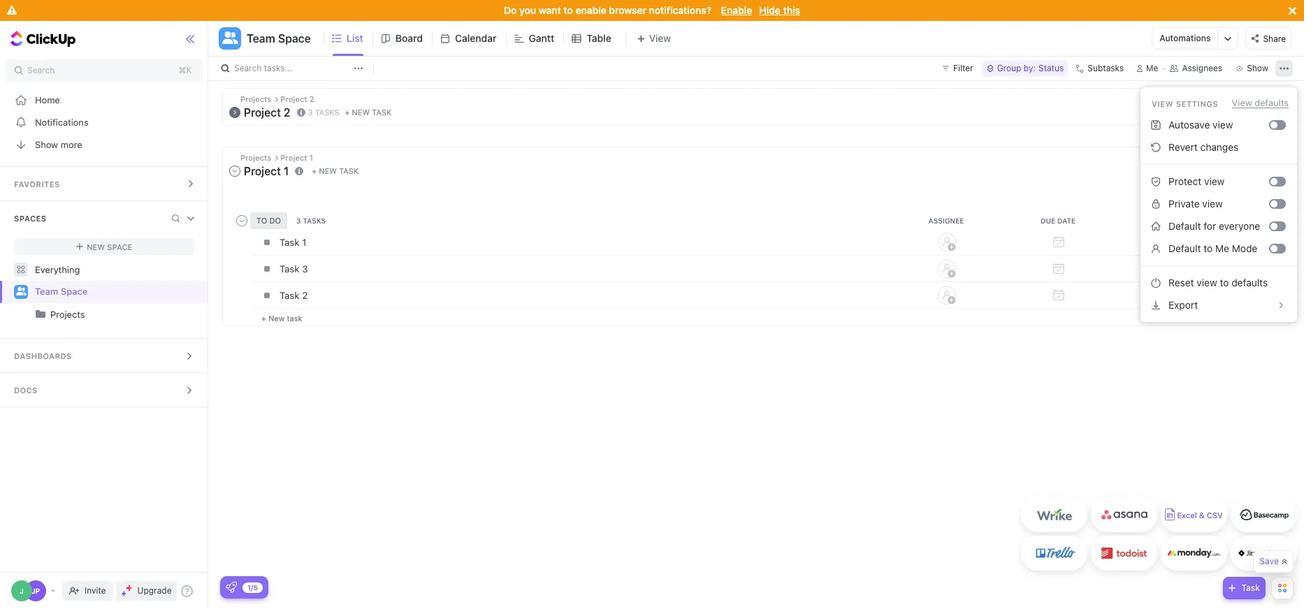 Task type: describe. For each thing, give the bounding box(es) containing it.
search tasks...
[[234, 63, 292, 73]]

1/5
[[248, 584, 258, 592]]

do you want to enable browser notifications? enable hide this
[[504, 4, 801, 16]]

docs
[[14, 386, 38, 395]]

notifications?
[[649, 4, 712, 16]]

do
[[504, 4, 517, 16]]

search for search tasks...
[[234, 63, 262, 73]]

defaults inside button
[[1232, 277, 1269, 289]]

automations
[[1160, 33, 1211, 43]]

1 horizontal spatial +
[[312, 166, 317, 176]]

‎task 1 link
[[276, 230, 888, 254]]

show more
[[35, 139, 82, 150]]

3 inside 3 tasks + new task
[[308, 108, 313, 117]]

view for autosave
[[1213, 119, 1234, 131]]

export
[[1169, 299, 1199, 311]]

favorites button
[[0, 167, 209, 201]]

changes
[[1201, 141, 1239, 153]]

autosave view button
[[1147, 114, 1270, 136]]

me inside button
[[1216, 243, 1230, 255]]

favorites
[[14, 180, 60, 189]]

new down ‎task 2
[[269, 314, 285, 323]]

1 vertical spatial space
[[107, 242, 132, 251]]

task 3
[[280, 263, 308, 274]]

save
[[1260, 557, 1280, 567]]

‎task 2 link
[[276, 284, 888, 307]]

space for team space link
[[61, 286, 88, 297]]

reset view to defaults
[[1169, 277, 1269, 289]]

hide closed button for list info image
[[1211, 154, 1280, 168]]

share button
[[1246, 27, 1292, 50]]

team space button
[[241, 23, 311, 54]]

2
[[302, 290, 308, 301]]

export button
[[1147, 294, 1292, 317]]

0 horizontal spatial + new task
[[262, 314, 302, 323]]

‎task 2
[[280, 290, 308, 301]]

hide closed for list info icon
[[1225, 98, 1276, 107]]

tasks...
[[264, 63, 292, 73]]

2 projects link from the left
[[50, 303, 196, 326]]

view defaults
[[1233, 97, 1290, 108]]

excel
[[1178, 512, 1198, 521]]

+ inside 3 tasks + new task
[[345, 108, 350, 117]]

revert
[[1169, 141, 1198, 153]]

new inside 3 tasks + new task
[[352, 108, 370, 117]]

list link
[[347, 21, 369, 56]]

1 vertical spatial 3
[[302, 263, 308, 274]]

hide for list info icon
[[1225, 98, 1243, 107]]

list info image
[[295, 167, 304, 175]]

1 horizontal spatial to
[[1204, 243, 1213, 255]]

list info image
[[297, 108, 305, 117]]

view for view defaults
[[1233, 97, 1253, 108]]

user group image
[[16, 288, 26, 296]]

enable
[[576, 4, 607, 16]]

team for 'team space' 'button'
[[247, 32, 275, 45]]

mode
[[1233, 243, 1258, 255]]

this
[[784, 4, 801, 16]]

assignees button
[[1165, 60, 1229, 77]]

you
[[520, 4, 536, 16]]

more
[[61, 139, 82, 150]]

tasks
[[315, 108, 339, 117]]

team space for 'team space' 'button'
[[247, 32, 311, 45]]

table link
[[587, 21, 617, 56]]

task inside 3 tasks + new task
[[372, 108, 392, 117]]

browser
[[609, 4, 647, 16]]

reset view to defaults button
[[1147, 272, 1292, 294]]

table
[[587, 32, 612, 44]]

0 vertical spatial + new task
[[312, 166, 359, 176]]

show
[[35, 139, 58, 150]]

view defaults button
[[1233, 97, 1290, 108]]

view for view settings
[[1152, 99, 1174, 108]]

closed for list info icon
[[1245, 98, 1276, 107]]

onboarding checklist button element
[[226, 582, 237, 594]]

gantt
[[529, 32, 555, 44]]

team space link
[[35, 281, 196, 303]]

0 vertical spatial hide
[[760, 4, 781, 16]]

calendar link
[[455, 21, 502, 56]]

default
[[1169, 243, 1202, 255]]

reset
[[1169, 277, 1195, 289]]

excel & csv
[[1178, 512, 1223, 521]]

upgrade
[[137, 586, 172, 596]]

1
[[302, 237, 307, 248]]

revert changes
[[1169, 141, 1239, 153]]

hide closed for list info image
[[1225, 157, 1276, 166]]

settings
[[1177, 99, 1219, 108]]



Task type: locate. For each thing, give the bounding box(es) containing it.
space up projects
[[61, 286, 88, 297]]

gantt link
[[529, 21, 560, 56]]

new up everything link
[[87, 242, 105, 251]]

1 ‎task from the top
[[280, 237, 300, 248]]

task down ‎task 2
[[287, 314, 302, 323]]

1 vertical spatial hide
[[1225, 98, 1243, 107]]

team inside 'button'
[[247, 32, 275, 45]]

projects
[[50, 309, 85, 320]]

everything
[[35, 264, 80, 275]]

1 hide closed button from the top
[[1211, 96, 1280, 110]]

1 vertical spatial closed
[[1245, 157, 1276, 166]]

1 horizontal spatial task
[[339, 166, 359, 176]]

1 horizontal spatial search
[[234, 63, 262, 73]]

1 vertical spatial hide closed
[[1225, 157, 1276, 166]]

team inside sidebar navigation
[[35, 286, 58, 297]]

1 vertical spatial + new task
[[262, 314, 302, 323]]

1 vertical spatial team space
[[35, 286, 88, 297]]

me left assignees button
[[1147, 63, 1159, 73]]

1 vertical spatial to
[[1204, 243, 1213, 255]]

space inside 'team space' 'button'
[[278, 32, 311, 45]]

2 horizontal spatial space
[[278, 32, 311, 45]]

search left tasks... on the top left of the page
[[234, 63, 262, 73]]

1 vertical spatial task
[[1242, 583, 1261, 594]]

team space for team space link
[[35, 286, 88, 297]]

team space inside sidebar navigation
[[35, 286, 88, 297]]

hide closed button up the autosave view button
[[1211, 96, 1280, 110]]

search up home
[[27, 65, 55, 76]]

0 vertical spatial task
[[280, 263, 300, 274]]

0 horizontal spatial task
[[287, 314, 302, 323]]

⌘k
[[179, 65, 192, 76]]

1 vertical spatial +
[[312, 166, 317, 176]]

1 horizontal spatial space
[[107, 242, 132, 251]]

closed
[[1245, 98, 1276, 107], [1245, 157, 1276, 166]]

new right tasks
[[352, 108, 370, 117]]

0 horizontal spatial me
[[1147, 63, 1159, 73]]

hide closed up the autosave view button
[[1225, 98, 1276, 107]]

1 vertical spatial defaults
[[1232, 277, 1269, 289]]

+ new task
[[312, 166, 359, 176], [262, 314, 302, 323]]

home link
[[0, 89, 209, 111]]

0 horizontal spatial to
[[564, 4, 573, 16]]

everything link
[[0, 259, 209, 281]]

view inside the autosave view button
[[1213, 119, 1234, 131]]

0 horizontal spatial view
[[1152, 99, 1174, 108]]

task down 'save'
[[1242, 583, 1261, 594]]

new
[[352, 108, 370, 117], [319, 166, 337, 176], [87, 242, 105, 251], [269, 314, 285, 323]]

autosave view
[[1169, 119, 1234, 131]]

space up search tasks... text box
[[278, 32, 311, 45]]

0 vertical spatial closed
[[1245, 98, 1276, 107]]

task right list info image
[[339, 166, 359, 176]]

list
[[347, 32, 363, 44]]

1 hide closed from the top
[[1225, 98, 1276, 107]]

0 horizontal spatial team space
[[35, 286, 88, 297]]

to
[[564, 4, 573, 16], [1204, 243, 1213, 255], [1221, 277, 1230, 289]]

default to me mode button
[[1147, 238, 1270, 260]]

0 horizontal spatial search
[[27, 65, 55, 76]]

hide closed down the "changes" at the right of page
[[1225, 157, 1276, 166]]

task for task
[[1242, 583, 1261, 594]]

+ new task down ‎task 2
[[262, 314, 302, 323]]

‎task for ‎task 1
[[280, 237, 300, 248]]

assignees
[[1183, 63, 1223, 73]]

1 vertical spatial me
[[1216, 243, 1230, 255]]

0 horizontal spatial team
[[35, 286, 58, 297]]

team
[[247, 32, 275, 45], [35, 286, 58, 297]]

me left mode
[[1216, 243, 1230, 255]]

csv
[[1208, 512, 1223, 521]]

enable
[[721, 4, 753, 16]]

me
[[1147, 63, 1159, 73], [1216, 243, 1230, 255]]

1 vertical spatial ‎task
[[280, 290, 300, 301]]

1 horizontal spatial view
[[1233, 97, 1253, 108]]

export button
[[1147, 294, 1292, 317]]

1 horizontal spatial me
[[1216, 243, 1230, 255]]

1 horizontal spatial + new task
[[312, 166, 359, 176]]

search for search
[[27, 65, 55, 76]]

autosave
[[1169, 119, 1211, 131]]

hide closed button down the "changes" at the right of page
[[1211, 154, 1280, 168]]

task 3 link
[[276, 257, 888, 281]]

3 tasks + new task
[[308, 108, 392, 117]]

space up everything link
[[107, 242, 132, 251]]

me button
[[1131, 60, 1165, 77]]

2 vertical spatial to
[[1221, 277, 1230, 289]]

onboarding checklist button image
[[226, 582, 237, 594]]

team space down everything
[[35, 286, 88, 297]]

2 ‎task from the top
[[280, 290, 300, 301]]

hide up the autosave view button
[[1225, 98, 1243, 107]]

view up autosave
[[1152, 99, 1174, 108]]

new right list info image
[[319, 166, 337, 176]]

hide closed button for list info icon
[[1211, 96, 1280, 110]]

view right reset
[[1197, 277, 1218, 289]]

to up export button
[[1221, 277, 1230, 289]]

0 vertical spatial defaults
[[1255, 97, 1290, 108]]

space inside team space link
[[61, 286, 88, 297]]

hide left this
[[760, 4, 781, 16]]

+ new task right list info image
[[312, 166, 359, 176]]

0 vertical spatial hide closed
[[1225, 98, 1276, 107]]

0 vertical spatial to
[[564, 4, 573, 16]]

2 vertical spatial space
[[61, 286, 88, 297]]

team up search tasks...
[[247, 32, 275, 45]]

defaults down share
[[1255, 97, 1290, 108]]

new inside sidebar navigation
[[87, 242, 105, 251]]

0 vertical spatial 3
[[308, 108, 313, 117]]

calendar
[[455, 32, 497, 44]]

&
[[1200, 512, 1205, 521]]

0 vertical spatial +
[[345, 108, 350, 117]]

‎task 1
[[280, 237, 307, 248]]

sidebar navigation
[[0, 21, 209, 610]]

want
[[539, 4, 561, 16]]

2 hide closed button from the top
[[1211, 154, 1280, 168]]

1 closed from the top
[[1245, 98, 1276, 107]]

view
[[1213, 119, 1234, 131], [1197, 277, 1218, 289]]

0 horizontal spatial space
[[61, 286, 88, 297]]

share
[[1264, 33, 1287, 44]]

2 horizontal spatial task
[[372, 108, 392, 117]]

view up the autosave view button
[[1233, 97, 1253, 108]]

1 horizontal spatial team space
[[247, 32, 311, 45]]

space for 'team space' 'button'
[[278, 32, 311, 45]]

view up the "changes" at the right of page
[[1213, 119, 1234, 131]]

hide for list info image
[[1225, 157, 1243, 166]]

me inside 'button'
[[1147, 63, 1159, 73]]

+
[[345, 108, 350, 117], [312, 166, 317, 176], [262, 314, 266, 323]]

closed down view defaults button
[[1245, 157, 1276, 166]]

2 horizontal spatial to
[[1221, 277, 1230, 289]]

‎task
[[280, 237, 300, 248], [280, 290, 300, 301]]

default to me mode
[[1169, 243, 1258, 255]]

0 vertical spatial view
[[1213, 119, 1234, 131]]

‎task for ‎task 2
[[280, 290, 300, 301]]

3 right list info icon
[[308, 108, 313, 117]]

new space
[[87, 242, 132, 251]]

team space
[[247, 32, 311, 45], [35, 286, 88, 297]]

0 vertical spatial ‎task
[[280, 237, 300, 248]]

0 vertical spatial team space
[[247, 32, 311, 45]]

1 vertical spatial task
[[339, 166, 359, 176]]

1 vertical spatial hide closed button
[[1211, 154, 1280, 168]]

3 up 2
[[302, 263, 308, 274]]

‎task left 1
[[280, 237, 300, 248]]

task right tasks
[[372, 108, 392, 117]]

board
[[396, 32, 423, 44]]

0 horizontal spatial task
[[280, 263, 300, 274]]

0 horizontal spatial +
[[262, 314, 266, 323]]

notifications
[[35, 116, 89, 128]]

view
[[1233, 97, 1253, 108], [1152, 99, 1174, 108]]

hide
[[760, 4, 781, 16], [1225, 98, 1243, 107], [1225, 157, 1243, 166]]

to right default
[[1204, 243, 1213, 255]]

defaults down mode
[[1232, 277, 1269, 289]]

team space up tasks... on the top left of the page
[[247, 32, 311, 45]]

‎task left 2
[[280, 290, 300, 301]]

1 horizontal spatial team
[[247, 32, 275, 45]]

2 vertical spatial hide
[[1225, 157, 1243, 166]]

closed up the autosave view button
[[1245, 98, 1276, 107]]

closed for list info image
[[1245, 157, 1276, 166]]

search
[[234, 63, 262, 73], [27, 65, 55, 76]]

0 vertical spatial me
[[1147, 63, 1159, 73]]

automations button
[[1153, 28, 1218, 49]]

upgrade link
[[116, 582, 177, 601]]

Search tasks... text field
[[234, 59, 350, 78]]

2 horizontal spatial +
[[345, 108, 350, 117]]

1 projects link from the left
[[1, 303, 196, 326]]

2 vertical spatial +
[[262, 314, 266, 323]]

1 vertical spatial view
[[1197, 277, 1218, 289]]

invite
[[85, 586, 106, 596]]

2 vertical spatial task
[[287, 314, 302, 323]]

1 horizontal spatial task
[[1242, 583, 1261, 594]]

0 vertical spatial task
[[372, 108, 392, 117]]

task for task 3
[[280, 263, 300, 274]]

3
[[308, 108, 313, 117], [302, 263, 308, 274]]

0 vertical spatial hide closed button
[[1211, 96, 1280, 110]]

to right want
[[564, 4, 573, 16]]

projects link
[[1, 303, 196, 326], [50, 303, 196, 326]]

hide closed button
[[1211, 96, 1280, 110], [1211, 154, 1280, 168]]

view inside reset view to defaults button
[[1197, 277, 1218, 289]]

2 hide closed from the top
[[1225, 157, 1276, 166]]

space
[[278, 32, 311, 45], [107, 242, 132, 251], [61, 286, 88, 297]]

board link
[[396, 21, 429, 56]]

0 vertical spatial team
[[247, 32, 275, 45]]

view for reset
[[1197, 277, 1218, 289]]

revert changes button
[[1147, 136, 1292, 159]]

task down ‎task 1
[[280, 263, 300, 274]]

0 vertical spatial space
[[278, 32, 311, 45]]

team space inside 'button'
[[247, 32, 311, 45]]

team for team space link
[[35, 286, 58, 297]]

hide down the "changes" at the right of page
[[1225, 157, 1243, 166]]

search inside sidebar navigation
[[27, 65, 55, 76]]

team down everything
[[35, 286, 58, 297]]

1 vertical spatial team
[[35, 286, 58, 297]]

notifications link
[[0, 111, 209, 134]]

2 closed from the top
[[1245, 157, 1276, 166]]

home
[[35, 94, 60, 105]]

task
[[372, 108, 392, 117], [339, 166, 359, 176], [287, 314, 302, 323]]

dashboards
[[14, 352, 72, 361]]

view settings
[[1152, 99, 1219, 108]]

task
[[280, 263, 300, 274], [1242, 583, 1261, 594]]

excel & csv link
[[1161, 498, 1228, 533]]



Task type: vqa. For each thing, say whether or not it's contained in the screenshot.
me button
yes



